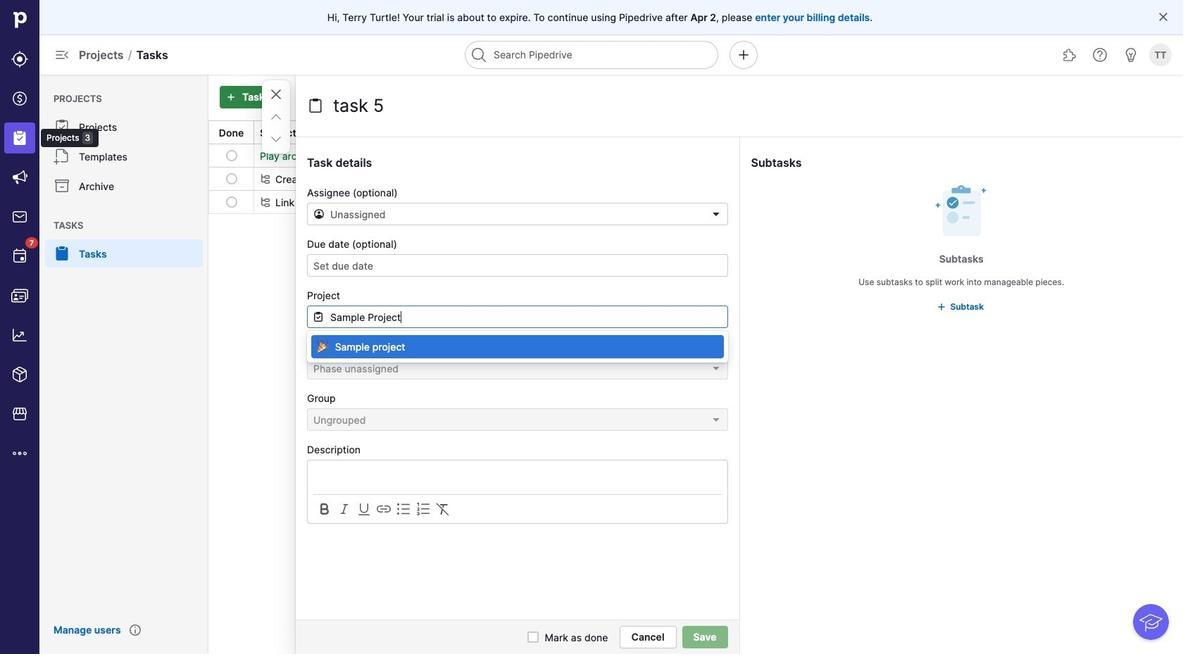 Task type: vqa. For each thing, say whether or not it's contained in the screenshot.
the bottom menu item
yes



Task type: describe. For each thing, give the bounding box(es) containing it.
color undefined image up color undefined image
[[54, 148, 70, 165]]

insights image
[[11, 327, 28, 344]]

campaigns image
[[11, 169, 28, 186]]

3 row from the top
[[209, 190, 1182, 213]]

sales assistant image
[[1123, 46, 1139, 63]]

projects image
[[11, 130, 28, 146]]

Set due date text field
[[307, 254, 728, 277]]

color secondary image inside row
[[260, 173, 271, 185]]

1 row from the top
[[209, 144, 1182, 167]]

leads image
[[11, 51, 28, 68]]

1 vertical spatial menu item
[[39, 239, 208, 268]]

sales inbox image
[[11, 208, 28, 225]]

color primary inverted image
[[223, 92, 239, 103]]

knowledge center bot, also known as kc bot is an onboarding assistant that allows you to see the list of onboarding items in one place for quick and easy reference. this improves your in-app experience. image
[[1133, 604, 1169, 640]]

more image
[[11, 445, 28, 462]]

products image
[[11, 366, 28, 383]]

color undefined image down color undefined image
[[54, 245, 70, 262]]

color undefined image down the sales inbox image
[[11, 248, 28, 265]]

2 row from the top
[[209, 167, 1182, 190]]



Task type: locate. For each thing, give the bounding box(es) containing it.
color secondary image
[[260, 196, 271, 208], [356, 501, 373, 518], [415, 501, 432, 518]]

quick help image
[[1092, 46, 1108, 63]]

None field
[[307, 203, 728, 225], [307, 306, 728, 363], [307, 357, 728, 380], [307, 408, 728, 431], [307, 203, 728, 225], [307, 306, 728, 363], [307, 357, 728, 380], [307, 408, 728, 431]]

contacts image
[[11, 287, 28, 304]]

Search Pipedrive field
[[465, 41, 718, 69]]

row
[[209, 144, 1182, 167], [209, 167, 1182, 190], [209, 190, 1182, 213]]

deals image
[[11, 90, 28, 107]]

0 vertical spatial menu item
[[0, 118, 39, 158]]

color primary image
[[1158, 11, 1169, 23], [307, 97, 324, 114], [226, 173, 237, 185], [226, 196, 237, 208], [313, 208, 325, 220], [710, 208, 721, 220], [313, 311, 324, 323], [710, 363, 721, 374]]

grid
[[208, 120, 1183, 214]]

marketplace image
[[11, 406, 28, 423]]

2 horizontal spatial color secondary image
[[415, 501, 432, 518]]

color undefined image
[[54, 177, 70, 194]]

color undefined image
[[54, 118, 70, 135], [54, 148, 70, 165], [54, 245, 70, 262], [11, 248, 28, 265]]

quick add image
[[735, 46, 752, 63]]

None text field
[[307, 306, 728, 328]]

menu item
[[0, 118, 39, 158], [39, 239, 208, 268]]

color primary image
[[268, 86, 285, 103], [268, 108, 285, 125], [800, 127, 811, 138], [268, 131, 285, 148], [226, 150, 237, 161], [710, 414, 721, 425], [528, 632, 539, 643]]

1 horizontal spatial color secondary image
[[356, 501, 373, 518]]

color secondary image
[[260, 173, 271, 185], [316, 501, 333, 518], [336, 501, 353, 518], [375, 501, 392, 518], [395, 501, 412, 518], [435, 501, 451, 518]]

Task field
[[330, 92, 548, 120]]

option
[[307, 335, 728, 358]]

0 horizontal spatial color secondary image
[[260, 196, 271, 208]]

color link image
[[936, 301, 948, 313]]

info image
[[129, 625, 141, 636]]

color undefined image right projects image
[[54, 118, 70, 135]]

menu toggle image
[[54, 46, 70, 63]]

menu
[[0, 0, 99, 654], [39, 75, 208, 654]]

home image
[[9, 9, 30, 30]]

color secondary image inside row
[[260, 196, 271, 208]]



